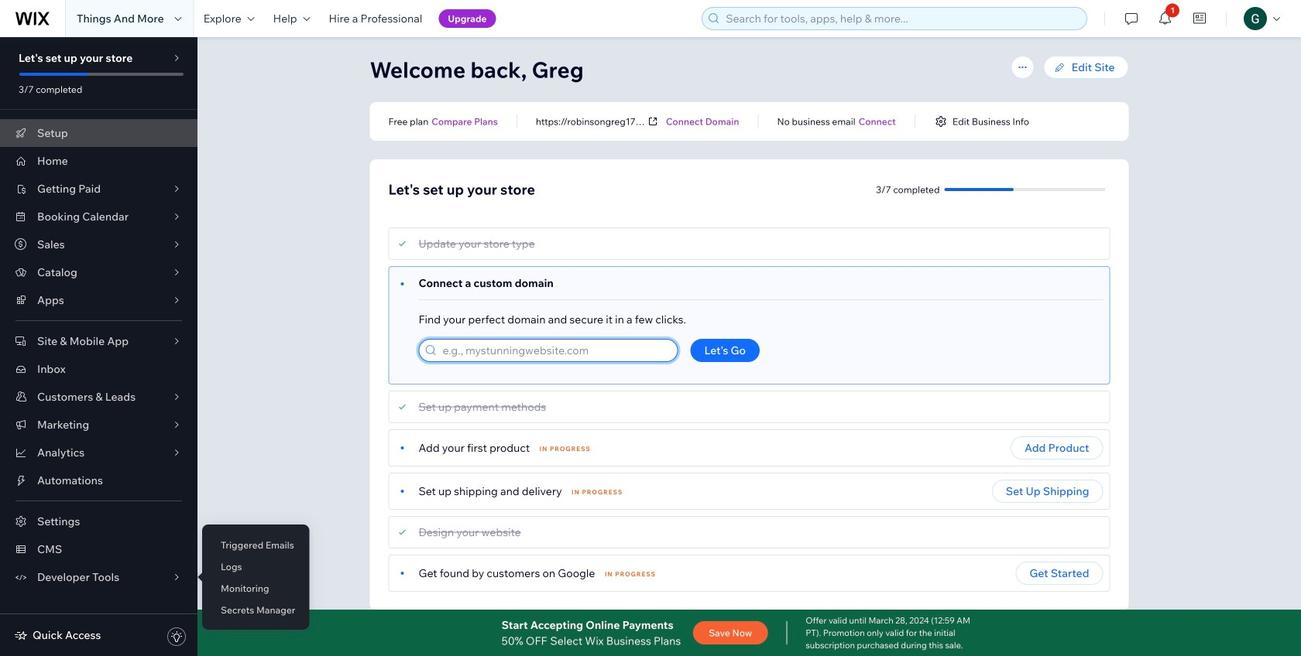 Task type: describe. For each thing, give the bounding box(es) containing it.
Search for tools, apps, help & more... field
[[721, 8, 1082, 29]]



Task type: vqa. For each thing, say whether or not it's contained in the screenshot.
UPLOAD IMAGE button
no



Task type: locate. For each thing, give the bounding box(es) containing it.
sidebar element
[[0, 37, 198, 657]]

e.g., mystunningwebsite.com field
[[438, 340, 673, 362]]



